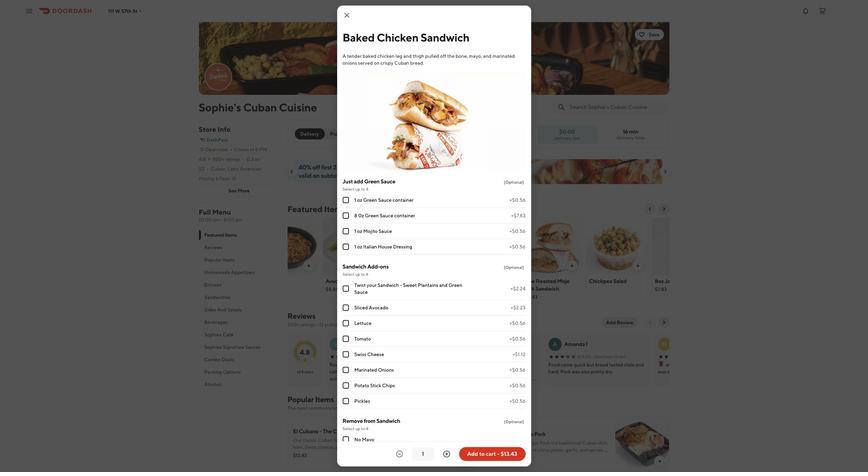Task type: locate. For each thing, give the bounding box(es) containing it.
is
[[551, 441, 554, 447]]

add inside button
[[467, 451, 478, 458]]

1 horizontal spatial crispy
[[381, 60, 394, 66]]

to inside slow roasted mojo pork our slow roasted mojo pork is a traditional cuban dish, marinated in a blend of citrus juices, garlic, and spices, then slow-roasted to juicy, tender perfection. it's a flavorful and satisfying option for any meal.
[[528, 455, 532, 460]]

• right $$
[[207, 166, 209, 172]]

green inside twist your sandwich - sweet plantains and green sauce
[[449, 283, 463, 288]]

sides and salads
[[204, 308, 242, 313]]

sauce up the 8 0z green sauce container
[[378, 198, 392, 203]]

container down 1 oz green sauce container
[[395, 213, 416, 219]]

green for 0z
[[365, 213, 379, 219]]

930+ up the cuban,
[[213, 157, 224, 162]]

sandwich
[[421, 31, 470, 44], [343, 264, 367, 270], [378, 283, 399, 288], [458, 286, 481, 293], [536, 286, 560, 293], [489, 370, 510, 375], [377, 419, 400, 425]]

2 (optional) from the top
[[504, 265, 524, 270]]

green down 'just add green sauce select up to 4' at the left top of the page
[[364, 198, 377, 203]]

and down pickles
[[364, 406, 373, 412]]

doordash up el cubano - the cuban button
[[487, 355, 506, 360]]

0 horizontal spatial ratings
[[225, 157, 240, 162]]

sauce inside 8oz jar green sauce $7.83
[[690, 278, 705, 285]]

closes
[[234, 147, 249, 153]]

of left 5
[[297, 370, 301, 375]]

mayo, down "no"
[[353, 445, 366, 451]]

up up the $15
[[356, 164, 364, 171]]

add left review
[[607, 320, 616, 326]]

+$2.24
[[511, 286, 526, 292]]

2 +$0.56 from the top
[[510, 229, 526, 234]]

sophies inside button
[[204, 345, 222, 351]]

3 oz from the top
[[357, 244, 363, 250]]

avocado inside sandwich add-ons 'group'
[[369, 305, 389, 311]]

8 0z green sauce container
[[355, 213, 416, 219]]

(optional) up +$2.24
[[504, 265, 524, 270]]

roasted for sandwich
[[536, 278, 557, 285]]

slow up +$2.24
[[523, 278, 535, 285]]

to inside remove from sandwich select up to 4
[[361, 427, 365, 432]]

baked chicken sandwich dialog
[[337, 6, 531, 473]]

house
[[378, 244, 392, 250]]

commonly
[[309, 406, 332, 412]]

mojo
[[557, 278, 570, 285], [521, 432, 534, 438], [528, 441, 539, 447]]

slow roasted mojo pork our slow roasted mojo pork is a traditional cuban dish, marinated in a blend of citrus juices, garlic, and spices, then slow-roasted to juicy, tender perfection. it's a flavorful and satisfying option for any meal.
[[487, 432, 609, 467]]

up inside "sandwich add-ons select up to 8"
[[356, 272, 360, 277]]

add item to cart image
[[306, 264, 312, 269], [372, 264, 377, 269], [635, 264, 641, 269], [463, 459, 469, 465]]

6 +$0.56 from the top
[[510, 368, 526, 373]]

1 vertical spatial served
[[307, 452, 322, 458]]

crispy down 'chicken'
[[381, 60, 394, 66]]

10:00
[[199, 217, 212, 223]]

3 select from the top
[[343, 427, 355, 432]]

store info
[[199, 126, 231, 133]]

0 horizontal spatial featured
[[204, 233, 224, 238]]

full menu 10:00 am - 8:00 pm
[[199, 208, 243, 223]]

the inside "popular items the most commonly ordered items and dishes from this store"
[[288, 406, 296, 412]]

avocado right the sliced
[[369, 305, 389, 311]]

ordered
[[333, 406, 350, 412]]

select
[[343, 187, 355, 192], [343, 272, 355, 277], [343, 427, 355, 432]]

0 vertical spatial tender
[[347, 53, 362, 59]]

1 vertical spatial avocado
[[369, 305, 389, 311]]

pm
[[236, 217, 243, 223]]

1 vertical spatial cubano
[[299, 429, 319, 436]]

1 vertical spatial a
[[515, 448, 518, 454]]

$$
[[199, 166, 205, 172]]

from inside remove from sandwich select up to 4
[[364, 419, 376, 425]]

then
[[487, 455, 497, 460]]

- up sophie's spicy chicken sandwich button
[[483, 363, 485, 368]]

a inside a tender baked chicken leg and thigh pulled off the bone, mayo, and marinated onions served on crispy cuban bread.
[[343, 53, 346, 59]]

0 vertical spatial a
[[343, 53, 346, 59]]

1 vertical spatial sophies
[[204, 345, 222, 351]]

from inside "popular items the most commonly ordered items and dishes from this store"
[[389, 406, 399, 412]]

to up no mayo at the bottom of the page
[[361, 427, 365, 432]]

7 +$0.56 from the top
[[510, 384, 526, 389]]

1 oz mojito sauce
[[355, 229, 392, 234]]

on inside a tender baked chicken leg and thigh pulled off the bone, mayo, and marinated onions served on crispy cuban bread.
[[374, 60, 380, 66]]

1 vertical spatial roasted
[[510, 455, 527, 460]]

baked chicken sandwich
[[343, 31, 470, 44]]

0 horizontal spatial add item to cart image
[[504, 264, 509, 269]]

5
[[301, 370, 304, 375]]

1 vertical spatial crispy
[[329, 452, 342, 458]]

mojo down pork, at left
[[397, 445, 408, 451]]

1 vertical spatial mayo,
[[353, 445, 366, 451]]

0 horizontal spatial bread.
[[359, 452, 373, 458]]

oz for mojito
[[357, 229, 363, 234]]

1 1 from the top
[[355, 198, 356, 203]]

reviews for reviews 930+ ratings • 12 public reviews
[[288, 312, 316, 321]]

green right the add
[[364, 179, 380, 185]]

from left this
[[389, 406, 399, 412]]

1 (optional) from the top
[[504, 180, 524, 185]]

2 • doordash order from the left
[[592, 355, 626, 360]]

0 vertical spatial 1
[[355, 198, 356, 203]]

3 +$0.56 from the top
[[510, 244, 526, 250]]

cuban inside • doordash order el cubano - the cuban sophie's spicy chicken sandwich
[[495, 363, 509, 368]]

8 +$0.56 from the top
[[510, 399, 526, 405]]

marinated inside a tender baked chicken leg and thigh pulled off the bone, mayo, and marinated onions served on crispy cuban bread.
[[493, 53, 515, 59]]

0 vertical spatial 4.8
[[199, 157, 206, 162]]

sophies inside button
[[204, 333, 222, 338]]

2 sophies from the top
[[204, 345, 222, 351]]

select down remove
[[343, 427, 355, 432]]

popular inside button
[[204, 258, 222, 263]]

items
[[324, 205, 346, 214], [225, 233, 237, 238], [223, 258, 235, 263], [315, 396, 334, 405]]

• right 8/9/23
[[592, 355, 594, 360]]

sophies up combo
[[204, 345, 222, 351]]

1 vertical spatial pork
[[535, 432, 546, 438]]

1 vertical spatial of
[[533, 448, 537, 454]]

options
[[223, 370, 241, 376]]

chicken inside baked chicken sandwich $13.43
[[474, 278, 495, 285]]

1 horizontal spatial a
[[553, 341, 558, 348]]

option
[[537, 462, 552, 467]]

ratings inside the reviews 930+ ratings • 12 public reviews
[[300, 322, 315, 328]]

platter
[[419, 278, 436, 285]]

add inside button
[[607, 320, 616, 326]]

• right 6/4/23
[[373, 355, 375, 360]]

0 vertical spatial cubano
[[465, 363, 482, 368]]

add item to cart image
[[504, 264, 509, 269], [570, 264, 575, 269], [657, 459, 663, 465]]

and right plantains at the bottom of page
[[439, 283, 448, 288]]

doordash for v
[[376, 355, 395, 360]]

1 vertical spatial 4
[[366, 427, 369, 432]]

3 1 from the top
[[355, 244, 356, 250]]

chicken inside dialog
[[377, 31, 419, 44]]

ratings down reviews link
[[300, 322, 315, 328]]

0 vertical spatial of
[[297, 370, 301, 375]]

0 vertical spatial bread.
[[410, 60, 424, 66]]

crispy
[[381, 60, 394, 66], [329, 452, 342, 458]]

sauce right the mojito
[[379, 229, 392, 234]]

select for sandwich add-ons
[[343, 272, 355, 277]]

0 horizontal spatial served
[[307, 452, 322, 458]]

0 vertical spatial mayo,
[[469, 53, 483, 59]]

delivery left time
[[617, 135, 634, 141]]

dressing
[[393, 244, 413, 250]]

onions
[[343, 60, 357, 66]]

1 down the add
[[355, 198, 356, 203]]

sauce down 1 oz green sauce container
[[380, 213, 394, 219]]

mayo, right bone,
[[469, 53, 483, 59]]

off left first
[[313, 164, 320, 171]]

sophies down beverages
[[204, 333, 222, 338]]

green inside 'just add green sauce select up to 4'
[[364, 179, 380, 185]]

the up cheese,
[[323, 429, 332, 436]]

review
[[617, 320, 634, 326]]

tender inside a tender baked chicken leg and thigh pulled off the bone, mayo, and marinated onions served on crispy cuban bread.
[[347, 53, 362, 59]]

0.3 mi
[[247, 157, 260, 162]]

sandwich add-ons select up to 8
[[343, 264, 389, 277]]

1 horizontal spatial avocado
[[369, 305, 389, 311]]

swiss down vernon l
[[355, 352, 367, 358]]

1 for 1 oz mojito sauce
[[355, 229, 356, 234]]

sophie's cuban cuisine image
[[199, 22, 670, 95], [205, 64, 231, 90]]

Pickup radio
[[321, 129, 352, 140]]

remove from sandwich group
[[343, 418, 526, 473]]

cubano inside • doordash order el cubano - the cuban sophie's spicy chicken sandwich
[[465, 363, 482, 368]]

doordash for a
[[595, 355, 614, 360]]

1 horizontal spatial bread.
[[410, 60, 424, 66]]

2 horizontal spatial 8
[[366, 272, 369, 277]]

0 horizontal spatial delivery
[[555, 135, 572, 141]]

the up sophie's spicy chicken sandwich button
[[486, 363, 494, 368]]

1 vertical spatial select
[[343, 272, 355, 277]]

0 vertical spatial crispy
[[381, 60, 394, 66]]

off left the
[[440, 53, 447, 59]]

close baked chicken sandwich image
[[343, 11, 351, 19]]

2 vertical spatial a
[[594, 455, 596, 460]]

2 vertical spatial pork
[[540, 441, 550, 447]]

green for jar
[[674, 278, 689, 285]]

1 vertical spatial (optional)
[[504, 265, 524, 270]]

(optional) inside sandwich add-ons 'group'
[[504, 265, 524, 270]]

open menu image
[[25, 7, 33, 15]]

bread. down mustard,
[[359, 452, 373, 458]]

to left $10
[[365, 164, 371, 171]]

pork for our
[[535, 432, 546, 438]]

2 4 from the top
[[366, 427, 369, 432]]

5 +$0.56 from the top
[[510, 337, 526, 342]]

to inside 'just add green sauce select up to 4'
[[361, 187, 365, 192]]

on down cheese,
[[323, 452, 328, 458]]

charlie h
[[455, 342, 478, 348]]

order right group
[[377, 131, 390, 137]]

1 horizontal spatial swiss
[[355, 352, 367, 358]]

oz up '0z'
[[357, 198, 363, 203]]

1 vertical spatial a
[[553, 341, 558, 348]]

a left amanda
[[553, 341, 558, 348]]

mayo, inside a tender baked chicken leg and thigh pulled off the bone, mayo, and marinated onions served on crispy cuban bread.
[[469, 53, 483, 59]]

(optional) up +$7.83
[[504, 180, 524, 185]]

1 vertical spatial ratings
[[300, 322, 315, 328]]

1 delivery from the left
[[617, 135, 634, 141]]

1 horizontal spatial our
[[487, 441, 496, 447]]

delivery down $0.00
[[555, 135, 572, 141]]

cubano up classic
[[299, 429, 319, 436]]

for
[[553, 462, 559, 467]]

57th
[[121, 8, 132, 14]]

off right $10
[[383, 164, 391, 171]]

0 vertical spatial sophies
[[204, 333, 222, 338]]

0 vertical spatial marinated
[[493, 53, 515, 59]]

thigh
[[413, 53, 425, 59]]

roasted inside slow roasted mojo pork sandwich $13.43
[[536, 278, 557, 285]]

1 oz green sauce container
[[355, 198, 414, 203]]

2 horizontal spatial the
[[486, 363, 494, 368]]

slow roasted mojo pork image
[[616, 418, 670, 472]]

$14.55
[[392, 295, 407, 300]]

0 horizontal spatial slow-
[[353, 438, 365, 444]]

baked inside baked chicken sandwich $13.43
[[458, 278, 473, 285]]

oz for green
[[357, 198, 363, 203]]

• inside the reviews 930+ ratings • 12 public reviews
[[316, 322, 318, 328]]

2 vertical spatial (optional)
[[504, 420, 524, 425]]

see more
[[228, 188, 250, 194]]

1 sophies from the top
[[204, 333, 222, 338]]

930+ ratings •
[[213, 157, 245, 162]]

a
[[555, 441, 558, 447], [515, 448, 518, 454], [594, 455, 596, 460]]

up inside 40% off first 2 orders up to $10 off with 40welcome, valid on subtotals $15
[[356, 164, 364, 171]]

add item to cart image for baked chicken sandwich
[[504, 264, 509, 269]]

sauce for 8oz jar green sauce $7.83
[[690, 278, 705, 285]]

1 vertical spatial on
[[313, 172, 320, 180]]

1 vertical spatial popular
[[288, 396, 314, 405]]

no mayo
[[355, 438, 375, 443]]

1 for 1 oz green sauce container
[[355, 198, 356, 203]]

1 oz italian house dressing
[[355, 244, 413, 250]]

pork inside slow roasted mojo pork sandwich $13.43
[[523, 286, 535, 293]]

tender up onions
[[347, 53, 362, 59]]

1 select from the top
[[343, 187, 355, 192]]

green right '0z'
[[365, 213, 379, 219]]

1 vertical spatial add
[[467, 451, 478, 458]]

1 horizontal spatial reviews
[[288, 312, 316, 321]]

sophies
[[204, 333, 222, 338], [204, 345, 222, 351]]

chicken inside • doordash order el cubano - the cuban sophie's spicy chicken sandwich
[[470, 370, 488, 375]]

• doordash order up the onions
[[373, 355, 407, 360]]

(optional) inside just add green sauce group
[[504, 180, 524, 185]]

vernon l
[[346, 342, 367, 348]]

doordash up the onions
[[376, 355, 395, 360]]

and right bone,
[[483, 53, 492, 59]]

bread. inside el cubano - the cuban our classic cuban features slow-roasted mojo pork, ham, swiss cheese, pickles, mayo, mustard, and mojo sauce served on crispy cuban bread.
[[359, 452, 373, 458]]

baked for baked chicken sandwich
[[343, 31, 375, 44]]

select inside 'just add green sauce select up to 4'
[[343, 187, 355, 192]]

4.8 up $$
[[199, 157, 206, 162]]

- inside full menu 10:00 am - 8:00 pm
[[221, 217, 223, 223]]

green inside 8oz jar green sauce $7.83
[[674, 278, 689, 285]]

bread. down thigh
[[410, 60, 424, 66]]

more
[[238, 188, 250, 194]]

mojo left pork, at left
[[383, 438, 394, 444]]

slow- inside el cubano - the cuban our classic cuban features slow-roasted mojo pork, ham, swiss cheese, pickles, mayo, mustard, and mojo sauce served on crispy cuban bread.
[[353, 438, 365, 444]]

sliced avocado
[[355, 305, 389, 311]]

oz left the mojito
[[357, 229, 363, 234]]

1 vertical spatial mojo
[[397, 445, 408, 451]]

features
[[334, 438, 352, 444]]

citrus
[[538, 448, 550, 454]]

entrees
[[204, 283, 221, 288]]

0 vertical spatial chicken
[[377, 31, 419, 44]]

- left sweet
[[400, 283, 402, 288]]

salads
[[228, 308, 242, 313]]

1 vertical spatial 930+
[[288, 322, 299, 328]]

latin
[[228, 166, 239, 172]]

items inside button
[[223, 258, 235, 263]]

1 vertical spatial oz
[[357, 229, 363, 234]]

1 4 from the top
[[366, 187, 369, 192]]

• up el cubano - the cuban button
[[485, 355, 486, 360]]

sauce down "with"
[[381, 179, 396, 185]]

served down cheese,
[[307, 452, 322, 458]]

roasted inside el cubano - the cuban our classic cuban features slow-roasted mojo pork, ham, swiss cheese, pickles, mayo, mustard, and mojo sauce served on crispy cuban bread.
[[365, 438, 382, 444]]

1 vertical spatial 1
[[355, 229, 356, 234]]

0 vertical spatial el
[[460, 363, 464, 368]]

previous button of carousel image
[[289, 169, 295, 175]]

min
[[629, 129, 639, 135]]

Item Search search field
[[570, 104, 664, 111]]

most
[[297, 406, 308, 412]]

add item to cart image for slow roasted mojo pork sandwich
[[570, 264, 575, 269]]

a right is
[[555, 441, 558, 447]]

2 horizontal spatial on
[[374, 60, 380, 66]]

our inside slow roasted mojo pork our slow roasted mojo pork is a traditional cuban dish, marinated in a blend of citrus juices, garlic, and spices, then slow-roasted to juicy, tender perfection. it's a flavorful and satisfying option for any meal.
[[487, 441, 496, 447]]

8oz jar green sauce image
[[652, 218, 714, 276]]

amanda
[[565, 342, 585, 348]]

1 vertical spatial chicken
[[474, 278, 495, 285]]

1 horizontal spatial tender
[[545, 455, 560, 460]]

sauce for 1 oz green sauce container
[[378, 198, 392, 203]]

entrees button
[[199, 279, 279, 292]]

baked
[[343, 31, 375, 44], [458, 278, 473, 285]]

a
[[343, 53, 346, 59], [553, 341, 558, 348]]

on down baked
[[374, 60, 380, 66]]

our up cart
[[487, 441, 496, 447]]

0 vertical spatial add
[[607, 320, 616, 326]]

sauce
[[381, 179, 396, 185], [378, 198, 392, 203], [380, 213, 394, 219], [379, 229, 392, 234], [690, 278, 705, 285], [355, 290, 368, 295]]

4 +$0.56 from the top
[[510, 321, 526, 327]]

1 vertical spatial roasted
[[500, 432, 520, 438]]

mojo inside slow roasted mojo pork sandwich $13.43
[[557, 278, 570, 285]]

1 horizontal spatial ratings
[[300, 322, 315, 328]]

+$0.56 for potato stick chips
[[510, 384, 526, 389]]

leg
[[396, 53, 403, 59]]

0 horizontal spatial the
[[288, 406, 296, 412]]

pork
[[523, 286, 535, 293], [535, 432, 546, 438], [540, 441, 550, 447]]

the left most
[[288, 406, 296, 412]]

1 horizontal spatial doordash
[[487, 355, 506, 360]]

and right leg
[[404, 53, 412, 59]]

2 vertical spatial the
[[323, 429, 332, 436]]

0 vertical spatial sophie's
[[199, 101, 241, 114]]

popular up homemade
[[204, 258, 222, 263]]

0 vertical spatial slow
[[523, 278, 535, 285]]

public
[[325, 322, 339, 328]]

1 horizontal spatial add
[[607, 320, 616, 326]]

$13.43 inside baked chicken sandwich $13.43
[[458, 295, 472, 300]]

pork,
[[395, 438, 406, 444]]

0 horizontal spatial doordash
[[376, 355, 395, 360]]

1 horizontal spatial the
[[323, 429, 332, 436]]

oz for italian
[[357, 244, 363, 250]]

sophie's up info
[[199, 101, 241, 114]]

4 up mayo
[[366, 427, 369, 432]]

• doordash order right 8/9/23
[[592, 355, 626, 360]]

0 horizontal spatial • doordash order
[[373, 355, 407, 360]]

0 vertical spatial roasted
[[536, 278, 557, 285]]

add item to cart image for chickpea salad image
[[635, 264, 641, 269]]

container for 8 0z green sauce container
[[395, 213, 416, 219]]

oz
[[357, 198, 363, 203], [357, 229, 363, 234], [357, 244, 363, 250]]

items up commonly
[[315, 396, 334, 405]]

just add green sauce group
[[343, 178, 526, 255]]

sophies signature sauces button
[[199, 342, 279, 354]]

pricing & fees button
[[199, 175, 237, 182]]

40% off first 2 orders up to $10 off with 40welcome, valid on subtotals $15
[[299, 164, 447, 180]]

to left cart
[[480, 451, 485, 458]]

h
[[663, 341, 667, 348], [474, 342, 478, 348]]

popular items the most commonly ordered items and dishes from this store
[[288, 396, 420, 412]]

0 vertical spatial on
[[374, 60, 380, 66]]

cheese,
[[318, 445, 335, 451]]

0 vertical spatial select
[[343, 187, 355, 192]]

(optional) for just add green sauce
[[504, 180, 524, 185]]

8 down add-
[[366, 272, 369, 277]]

order
[[377, 131, 390, 137], [395, 355, 407, 360], [507, 355, 518, 360], [615, 355, 626, 360]]

twist
[[355, 283, 366, 288]]

select inside "sandwich add-ons select up to 8"
[[343, 272, 355, 277]]

(optional) for sandwich add-ons
[[504, 265, 524, 270]]

popular for popular items the most commonly ordered items and dishes from this store
[[288, 396, 314, 405]]

111 w 57th st button
[[108, 8, 143, 14]]

1 • doordash order from the left
[[373, 355, 407, 360]]

doordash right 8/9/23
[[595, 355, 614, 360]]

0 vertical spatial swiss
[[355, 352, 367, 358]]

vegetarian platter (includes medley) $14.55
[[392, 278, 436, 300]]

delivery inside 16 min delivery time
[[617, 135, 634, 141]]

el up spicy
[[460, 363, 464, 368]]

$7.83
[[655, 287, 667, 293]]

full
[[199, 208, 211, 216]]

reviews inside the reviews 930+ ratings • 12 public reviews
[[288, 312, 316, 321]]

items inside "popular items the most commonly ordered items and dishes from this store"
[[315, 396, 334, 405]]

3 doordash from the left
[[595, 355, 614, 360]]

stars
[[305, 370, 313, 375]]

swiss down classic
[[305, 445, 317, 451]]

reviews for reviews
[[204, 245, 223, 251]]

up down remove
[[356, 427, 360, 432]]

0 vertical spatial mojo
[[383, 438, 394, 444]]

2 vertical spatial 8
[[366, 272, 369, 277]]

fees
[[219, 176, 230, 182]]

baked chicken sandwich image
[[455, 218, 516, 276]]

1 horizontal spatial served
[[358, 60, 373, 66]]

off inside a tender baked chicken leg and thigh pulled off the bone, mayo, and marinated onions served on crispy cuban bread.
[[440, 53, 447, 59]]

1 horizontal spatial off
[[383, 164, 391, 171]]

0 vertical spatial baked
[[343, 31, 375, 44]]

tender inside slow roasted mojo pork our slow roasted mojo pork is a traditional cuban dish, marinated in a blend of citrus juices, garlic, and spices, then slow-roasted to juicy, tender perfection. it's a flavorful and satisfying option for any meal.
[[545, 455, 560, 460]]

tender up for
[[545, 455, 560, 460]]

1 vertical spatial swiss
[[305, 445, 317, 451]]

from down dishes
[[364, 419, 376, 425]]

2 vertical spatial oz
[[357, 244, 363, 250]]

reviews button
[[199, 242, 279, 254]]

order down the add review button at the bottom
[[615, 355, 626, 360]]

0 vertical spatial reviews
[[204, 245, 223, 251]]

0 vertical spatial from
[[389, 406, 399, 412]]

2 horizontal spatial doordash
[[595, 355, 614, 360]]

1 vertical spatial baked
[[458, 278, 473, 285]]

green right jar
[[674, 278, 689, 285]]

select inside remove from sandwich select up to 4
[[343, 427, 355, 432]]

served inside el cubano - the cuban our classic cuban features slow-roasted mojo pork, ham, swiss cheese, pickles, mayo, mustard, and mojo sauce served on crispy cuban bread.
[[307, 452, 322, 458]]

2 delivery from the left
[[555, 135, 572, 141]]

sandwich inside twist your sandwich - sweet plantains and green sauce
[[378, 283, 399, 288]]

marinated inside slow roasted mojo pork our slow roasted mojo pork is a traditional cuban dish, marinated in a blend of citrus juices, garlic, and spices, then slow-roasted to juicy, tender perfection. it's a flavorful and satisfying option for any meal.
[[487, 448, 509, 454]]

slow down most
[[487, 432, 499, 438]]

up down the add
[[356, 187, 360, 192]]

crispy down pickles,
[[329, 452, 342, 458]]

1 horizontal spatial sophie's
[[439, 370, 457, 375]]

1 doordash from the left
[[376, 355, 395, 360]]

order up el cubano - the cuban button
[[507, 355, 518, 360]]

sauce for just add green sauce select up to 4
[[381, 179, 396, 185]]

sauce inside 'just add green sauce select up to 4'
[[381, 179, 396, 185]]

1 horizontal spatial from
[[389, 406, 399, 412]]

1 oz from the top
[[357, 198, 363, 203]]

reviews inside button
[[204, 245, 223, 251]]

a right "in"
[[515, 448, 518, 454]]

1 vertical spatial container
[[395, 213, 416, 219]]

roasted down "in"
[[510, 455, 527, 460]]

1 +$0.56 from the top
[[510, 198, 526, 203]]

sauce for 1 oz mojito sauce
[[379, 229, 392, 234]]

select up twist
[[343, 272, 355, 277]]

$13.43
[[458, 295, 472, 300], [523, 295, 538, 300], [501, 451, 518, 458], [293, 454, 307, 459]]

1 horizontal spatial popular
[[288, 396, 314, 405]]

green for oz
[[364, 198, 377, 203]]

cheese
[[368, 352, 384, 358]]

container for 1 oz green sauce container
[[393, 198, 414, 203]]

oz left the italian
[[357, 244, 363, 250]]

h right charlie
[[474, 342, 478, 348]]

1 horizontal spatial 930+
[[288, 322, 299, 328]]

1 horizontal spatial cubano
[[465, 363, 482, 368]]

1 vertical spatial from
[[364, 419, 376, 425]]

on
[[374, 60, 380, 66], [313, 172, 320, 180], [323, 452, 328, 458]]

0 vertical spatial container
[[393, 198, 414, 203]]

to up satisfying
[[528, 455, 532, 460]]

alcohol button
[[199, 379, 279, 391]]

a right it's
[[594, 455, 596, 460]]

served down baked
[[358, 60, 373, 66]]

2 select from the top
[[343, 272, 355, 277]]

2 oz from the top
[[357, 229, 363, 234]]

italian
[[364, 244, 377, 250]]

Current quantity is 1 number field
[[416, 451, 430, 459]]

group order button
[[357, 129, 394, 140]]

3 (optional) from the top
[[504, 420, 524, 425]]

• inside • doordash order el cubano - the cuban sophie's spicy chicken sandwich
[[485, 355, 486, 360]]

0 horizontal spatial reviews
[[204, 245, 223, 251]]

slow inside slow roasted mojo pork sandwich $13.43
[[523, 278, 535, 285]]

• left "0.3"
[[243, 157, 245, 162]]

None checkbox
[[343, 213, 349, 219], [343, 286, 349, 292], [343, 305, 349, 311], [343, 368, 349, 374], [343, 399, 349, 405], [343, 213, 349, 219], [343, 286, 349, 292], [343, 305, 349, 311], [343, 368, 349, 374], [343, 399, 349, 405]]

2 1 from the top
[[355, 229, 356, 234]]

2 doordash from the left
[[487, 355, 506, 360]]

0 vertical spatial popular
[[204, 258, 222, 263]]

- right am
[[221, 217, 223, 223]]

None checkbox
[[343, 197, 349, 204], [343, 229, 349, 235], [343, 244, 349, 250], [343, 321, 349, 327], [343, 336, 349, 343], [343, 352, 349, 358], [343, 383, 349, 389], [343, 197, 349, 204], [343, 229, 349, 235], [343, 244, 349, 250], [343, 321, 349, 327], [343, 336, 349, 343], [343, 352, 349, 358], [343, 383, 349, 389]]

green right plantains at the bottom of page
[[449, 283, 463, 288]]

slow for our
[[487, 432, 499, 438]]



Task type: vqa. For each thing, say whether or not it's contained in the screenshot.


Task type: describe. For each thing, give the bounding box(es) containing it.
next button of carousel image
[[663, 169, 668, 175]]

roasted for our
[[500, 432, 520, 438]]

avocado $5.59
[[326, 278, 347, 293]]

0 horizontal spatial of
[[297, 370, 301, 375]]

add to cart - $13.43
[[467, 451, 518, 458]]

the
[[447, 53, 455, 59]]

previous button of carousel image
[[648, 207, 653, 212]]

• doordash order for a
[[592, 355, 626, 360]]

l
[[364, 342, 367, 348]]

0 horizontal spatial sophie's
[[199, 101, 241, 114]]

remove
[[343, 419, 363, 425]]

marinated
[[355, 368, 377, 373]]

on inside 40% off first 2 orders up to $10 off with 40welcome, valid on subtotals $15
[[313, 172, 320, 180]]

to inside 40% off first 2 orders up to $10 off with 40welcome, valid on subtotals $15
[[365, 164, 371, 171]]

0 vertical spatial avocado
[[326, 278, 347, 285]]

+$0.56 for 1 oz mojito sauce
[[510, 229, 526, 234]]

perfection.
[[561, 455, 585, 460]]

sandwich inside baked chicken sandwich $13.43
[[458, 286, 481, 293]]

marinated onions
[[355, 368, 394, 373]]

dish,
[[599, 441, 609, 447]]

+$0.56 for tomato
[[510, 337, 526, 342]]

- inside el cubano - the cuban our classic cuban features slow-roasted mojo pork, ham, swiss cheese, pickles, mayo, mustard, and mojo sauce served on crispy cuban bread.
[[320, 429, 322, 436]]

a for a
[[553, 341, 558, 348]]

slow roasted mojo pork sandwich image
[[521, 218, 582, 276]]

sliced
[[355, 305, 368, 311]]

and up it's
[[580, 448, 589, 454]]

$0.00
[[560, 128, 575, 135]]

just
[[343, 179, 353, 185]]

vegetarian platter (includes medley) image
[[389, 218, 450, 276]]

+$0.56 for 1 oz green sauce container
[[510, 198, 526, 203]]

sophies cafe
[[204, 333, 233, 338]]

crispy inside a tender baked chicken leg and thigh pulled off the bone, mayo, and marinated onions served on crispy cuban bread.
[[381, 60, 394, 66]]

notification bell image
[[802, 7, 810, 15]]

100%
[[510, 456, 523, 462]]

cart
[[486, 451, 496, 458]]

&
[[215, 176, 219, 182]]

see
[[228, 188, 237, 194]]

- inside • doordash order el cubano - the cuban sophie's spicy chicken sandwich
[[483, 363, 485, 368]]

0 horizontal spatial off
[[313, 164, 320, 171]]

of inside slow roasted mojo pork our slow roasted mojo pork is a traditional cuban dish, marinated in a blend of citrus juices, garlic, and spices, then slow-roasted to juicy, tender perfection. it's a flavorful and satisfying option for any meal.
[[533, 448, 537, 454]]

mojo for our
[[521, 432, 534, 438]]

bread. inside a tender baked chicken leg and thigh pulled off the bone, mayo, and marinated onions served on crispy cuban bread.
[[410, 60, 424, 66]]

1 vertical spatial 4.8
[[300, 349, 310, 357]]

sandwich inside remove from sandwich select up to 4
[[377, 419, 400, 425]]

$5.59
[[326, 287, 339, 293]]

cuban,
[[211, 166, 227, 172]]

2 horizontal spatial add item to cart image
[[657, 459, 663, 465]]

a for a tender baked chicken leg and thigh pulled off the bone, mayo, and marinated onions served on crispy cuban bread.
[[343, 53, 346, 59]]

combo deals button
[[199, 354, 279, 367]]

the inside el cubano - the cuban our classic cuban features slow-roasted mojo pork, ham, swiss cheese, pickles, mayo, mustard, and mojo sauce served on crispy cuban bread.
[[323, 429, 332, 436]]

popular for popular items
[[204, 258, 222, 263]]

sandwich add-ons group
[[343, 264, 526, 410]]

our inside el cubano - the cuban our classic cuban features slow-roasted mojo pork, ham, swiss cheese, pickles, mayo, mustard, and mojo sauce served on crispy cuban bread.
[[293, 438, 302, 444]]

cuban inside a tender baked chicken leg and thigh pulled off the bone, mayo, and marinated onions served on crispy cuban bread.
[[395, 60, 409, 66]]

now
[[219, 147, 228, 153]]

+$1.12
[[513, 352, 526, 358]]

pickles
[[355, 399, 370, 405]]

avocado image
[[323, 218, 384, 276]]

the inside • doordash order el cubano - the cuban sophie's spicy chicken sandwich
[[486, 363, 494, 368]]

items inside heading
[[324, 205, 346, 214]]

doordash inside • doordash order el cubano - the cuban sophie's spicy chicken sandwich
[[487, 355, 506, 360]]

$17.91
[[487, 456, 499, 462]]

and inside twist your sandwich - sweet plantains and green sauce
[[439, 283, 448, 288]]

chicken for baked chicken sandwich $13.43
[[474, 278, 495, 285]]

0 items, open order cart image
[[819, 7, 827, 15]]

pricing
[[199, 176, 214, 182]]

$13.43 inside add to cart - $13.43 button
[[501, 451, 518, 458]]

- inside twist your sandwich - sweet plantains and green sauce
[[400, 283, 402, 288]]

decrease quantity by 1 image
[[395, 451, 404, 459]]

0 horizontal spatial mojo
[[383, 438, 394, 444]]

mayo, inside el cubano - the cuban our classic cuban features slow-roasted mojo pork, ham, swiss cheese, pickles, mayo, mustard, and mojo sauce served on crispy cuban bread.
[[353, 445, 366, 451]]

pm
[[259, 147, 267, 153]]

bone,
[[456, 53, 468, 59]]

sandwich inside slow roasted mojo pork sandwich $13.43
[[536, 286, 560, 293]]

next button of carousel image
[[661, 207, 667, 212]]

2 horizontal spatial a
[[594, 455, 596, 460]]

Delivery radio
[[295, 129, 325, 140]]

111
[[108, 8, 114, 14]]

el inside el cubano - the cuban our classic cuban features slow-roasted mojo pork, ham, swiss cheese, pickles, mayo, mustard, and mojo sauce served on crispy cuban bread.
[[293, 429, 298, 436]]

st
[[133, 8, 138, 14]]

2 vertical spatial roasted
[[508, 441, 527, 447]]

$$ • cuban, latin american
[[199, 166, 261, 172]]

on inside el cubano - the cuban our classic cuban features slow-roasted mojo pork, ham, swiss cheese, pickles, mayo, mustard, and mojo sauce served on crispy cuban bread.
[[323, 452, 328, 458]]

medley)
[[415, 286, 436, 293]]

off for valid
[[383, 164, 391, 171]]

• doordash order for v
[[373, 355, 407, 360]]

moro rice image
[[257, 218, 318, 276]]

sandwiches button
[[199, 292, 279, 304]]

+$0.56 for pickles
[[510, 399, 526, 405]]

no
[[355, 438, 361, 443]]

8oz jar green sauce $7.83
[[655, 278, 705, 293]]

mi
[[255, 157, 260, 162]]

fee
[[573, 135, 580, 141]]

8 inside just add green sauce group
[[355, 213, 357, 219]]

add-
[[368, 264, 380, 270]]

No Mayo checkbox
[[343, 437, 349, 443]]

1 horizontal spatial featured items
[[288, 205, 346, 214]]

sophies for sophies cafe
[[204, 333, 222, 338]]

8 inside "sandwich add-ons select up to 8"
[[366, 272, 369, 277]]

1 for 1 oz italian house dressing
[[355, 244, 356, 250]]

+$0.56 for 1 oz italian house dressing
[[510, 244, 526, 250]]

+$0.56 for lettuce
[[510, 321, 526, 327]]

potato stick chips
[[355, 384, 395, 389]]

to inside "sandwich add-ons select up to 8"
[[361, 272, 365, 277]]

slow- inside slow roasted mojo pork our slow roasted mojo pork is a traditional cuban dish, marinated in a blend of citrus juices, garlic, and spices, then slow-roasted to juicy, tender perfection. it's a flavorful and satisfying option for any meal.
[[498, 455, 510, 460]]

slow roasted mojo pork sandwich $13.43
[[523, 278, 570, 300]]

to inside add to cart - $13.43 button
[[480, 451, 485, 458]]

order methods option group
[[295, 129, 352, 140]]

1 horizontal spatial h
[[663, 341, 667, 348]]

ons
[[380, 264, 389, 270]]

and inside "popular items the most commonly ordered items and dishes from this store"
[[364, 406, 373, 412]]

and inside el cubano - the cuban our classic cuban features slow-roasted mojo pork, ham, swiss cheese, pickles, mayo, mustard, and mojo sauce served on crispy cuban bread.
[[388, 445, 396, 451]]

0 horizontal spatial 930+
[[213, 157, 224, 162]]

with
[[392, 164, 404, 171]]

• right now
[[230, 147, 232, 153]]

4 inside 'just add green sauce select up to 4'
[[366, 187, 369, 192]]

open
[[205, 147, 218, 153]]

• right "$17.91"
[[501, 456, 503, 462]]

chicken for baked chicken sandwich
[[377, 31, 419, 44]]

930+ inside the reviews 930+ ratings • 12 public reviews
[[288, 322, 299, 328]]

spicy
[[458, 370, 470, 375]]

pricing & fees
[[199, 176, 230, 182]]

pork for sandwich
[[523, 286, 535, 293]]

select for remove from sandwich
[[343, 427, 355, 432]]

items up 'reviews' button
[[225, 233, 237, 238]]

#1 most liked
[[484, 419, 512, 424]]

+$0.56 for marinated onions
[[510, 368, 526, 373]]

homemade
[[204, 270, 230, 276]]

packing
[[204, 370, 222, 376]]

sophie's inside • doordash order el cubano - the cuban sophie's spicy chicken sandwich
[[439, 370, 457, 375]]

increase quantity by 1 image
[[443, 451, 451, 459]]

0 horizontal spatial h
[[474, 342, 478, 348]]

previous image
[[648, 320, 653, 326]]

most
[[490, 419, 500, 424]]

order inside button
[[377, 131, 390, 137]]

baked for baked chicken sandwich $13.43
[[458, 278, 473, 285]]

0 horizontal spatial 8
[[255, 147, 258, 153]]

salad
[[614, 278, 627, 285]]

roasted inside slow roasted mojo pork our slow roasted mojo pork is a traditional cuban dish, marinated in a blend of citrus juices, garlic, and spices, then slow-roasted to juicy, tender perfection. it's a flavorful and satisfying option for any meal.
[[510, 455, 527, 460]]

add item to cart image for moro rice image
[[306, 264, 312, 269]]

16
[[623, 129, 628, 135]]

sandwich inside "sandwich add-ons select up to 8"
[[343, 264, 367, 270]]

popular items button
[[199, 254, 279, 267]]

4 inside remove from sandwich select up to 4
[[366, 427, 369, 432]]

cuisine
[[279, 101, 317, 114]]

• doordash order el cubano - the cuban sophie's spicy chicken sandwich
[[439, 355, 518, 375]]

add item to cart image for avocado image
[[372, 264, 377, 269]]

blend
[[519, 448, 532, 454]]

sandwich inside • doordash order el cubano - the cuban sophie's spicy chicken sandwich
[[489, 370, 510, 375]]

swiss inside el cubano - the cuban our classic cuban features slow-roasted mojo pork, ham, swiss cheese, pickles, mayo, mustard, and mojo sauce served on crispy cuban bread.
[[305, 445, 317, 451]]

save
[[649, 32, 660, 37]]

green for add
[[364, 179, 380, 185]]

garlic,
[[566, 448, 579, 454]]

chickpea salad image
[[587, 218, 648, 276]]

swiss inside sandwich add-ons 'group'
[[355, 352, 367, 358]]

chicken
[[378, 53, 395, 59]]

traditional
[[559, 441, 582, 447]]

0 vertical spatial ratings
[[225, 157, 240, 162]]

add for add review
[[607, 320, 616, 326]]

1 vertical spatial featured items
[[204, 233, 237, 238]]

0z
[[358, 213, 364, 219]]

twist your sandwich - sweet plantains and green sauce
[[355, 283, 463, 295]]

mojo for sandwich
[[557, 278, 570, 285]]

next image
[[661, 320, 667, 326]]

and down "in"
[[506, 462, 515, 467]]

add for add to cart - $13.43
[[467, 451, 478, 458]]

(optional) for remove from sandwich
[[504, 420, 524, 425]]

$0.00 delivery fee
[[555, 128, 580, 141]]

0 horizontal spatial 4.8
[[199, 157, 206, 162]]

sauce inside twist your sandwich - sweet plantains and green sauce
[[355, 290, 368, 295]]

up inside 'just add green sauce select up to 4'
[[356, 187, 360, 192]]

reviews
[[340, 322, 356, 328]]

combo deals
[[204, 357, 234, 363]]

sophies cafe button
[[199, 329, 279, 342]]

8:00
[[224, 217, 235, 223]]

menu
[[212, 208, 231, 216]]

crispy inside el cubano - the cuban our classic cuban features slow-roasted mojo pork, ham, swiss cheese, pickles, mayo, mustard, and mojo sauce served on crispy cuban bread.
[[329, 452, 342, 458]]

cuban inside slow roasted mojo pork our slow roasted mojo pork is a traditional cuban dish, marinated in a blend of citrus juices, garlic, and spices, then slow-roasted to juicy, tender perfection. it's a flavorful and satisfying option for any meal.
[[583, 441, 598, 447]]

sophie's cuban cuisine
[[199, 101, 317, 114]]

slow for sandwich
[[523, 278, 535, 285]]

el inside • doordash order el cubano - the cuban sophie's spicy chicken sandwich
[[460, 363, 464, 368]]

2 vertical spatial mojo
[[528, 441, 539, 447]]

111 w 57th st
[[108, 8, 138, 14]]

off for mayo,
[[440, 53, 447, 59]]

featured inside heading
[[288, 205, 323, 214]]

mojito
[[364, 229, 378, 234]]

- inside button
[[497, 451, 500, 458]]

served inside a tender baked chicken leg and thigh pulled off the bone, mayo, and marinated onions served on crispy cuban bread.
[[358, 60, 373, 66]]

$13.43 inside slow roasted mojo pork sandwich $13.43
[[523, 295, 538, 300]]

+$2.23
[[511, 305, 526, 311]]

flavorful
[[487, 462, 505, 467]]

reviews link
[[288, 312, 316, 321]]

order right "cheese"
[[395, 355, 407, 360]]

delivery inside $0.00 delivery fee
[[555, 135, 572, 141]]

sauce for 8 0z green sauce container
[[380, 213, 394, 219]]

up inside remove from sandwich select up to 4
[[356, 427, 360, 432]]

featured items heading
[[288, 204, 346, 215]]

100% (11)
[[510, 456, 531, 462]]

sophies for sophies signature sauces
[[204, 345, 222, 351]]

pulled
[[425, 53, 439, 59]]

order inside • doordash order el cubano - the cuban sophie's spicy chicken sandwich
[[507, 355, 518, 360]]

first
[[321, 164, 332, 171]]

cubano inside el cubano - the cuban our classic cuban features slow-roasted mojo pork, ham, swiss cheese, pickles, mayo, mustard, and mojo sauce served on crispy cuban bread.
[[299, 429, 319, 436]]

plantains
[[418, 283, 439, 288]]

deals
[[222, 357, 234, 363]]

el cubano - the cuban image
[[422, 418, 476, 472]]

2 vertical spatial slow
[[497, 441, 507, 447]]

1 horizontal spatial a
[[555, 441, 558, 447]]



